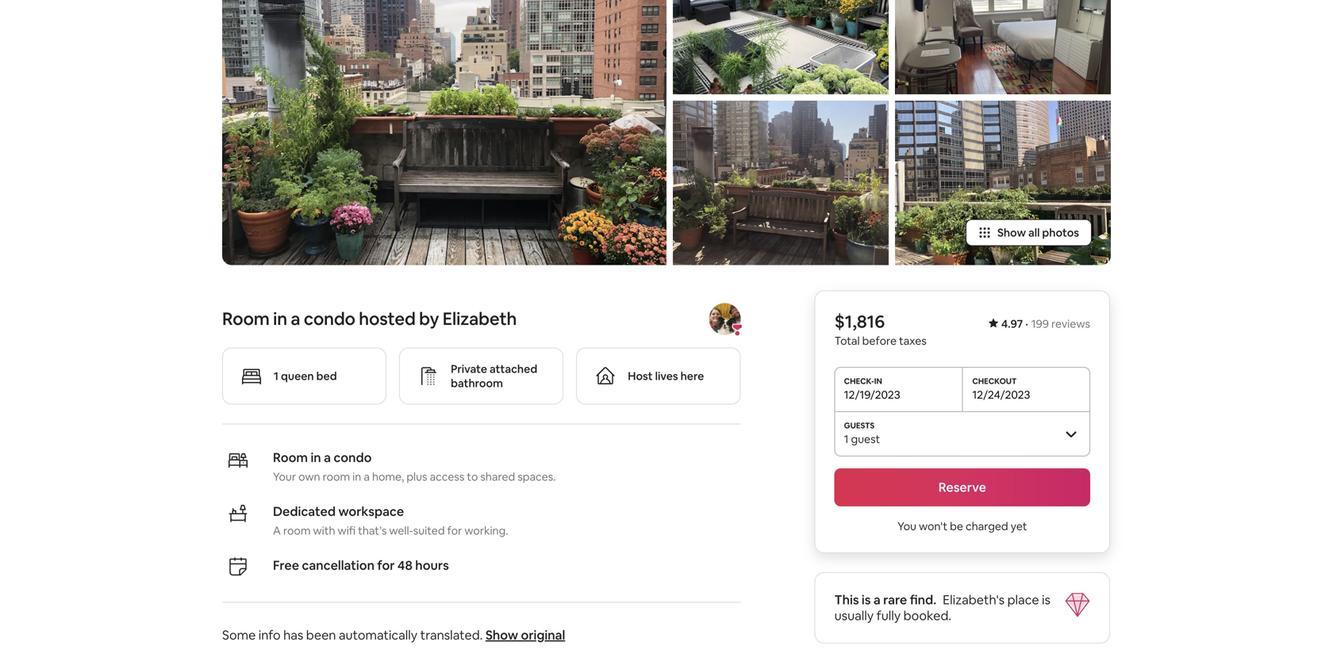 Task type: locate. For each thing, give the bounding box(es) containing it.
1 vertical spatial in
[[311, 450, 321, 466]]

0 vertical spatial 1
[[274, 369, 279, 384]]

to
[[467, 470, 478, 484]]

1 for 1 queen bed
[[274, 369, 279, 384]]

room in a condo hosted by elizabeth
[[222, 308, 517, 330]]

a up dedicated
[[324, 450, 331, 466]]

1 left guest on the bottom of the page
[[844, 432, 849, 447]]

bed
[[316, 369, 337, 384]]

4.97
[[1001, 317, 1023, 331]]

reserve
[[938, 480, 986, 496]]

room right a
[[283, 524, 311, 538]]

1 vertical spatial show
[[486, 628, 518, 644]]

1 inside 1 guest popup button
[[844, 432, 849, 447]]

0 horizontal spatial in
[[273, 308, 287, 330]]

0 horizontal spatial is
[[862, 592, 871, 609]]

·
[[1025, 317, 1028, 331]]

elizabeth's
[[943, 592, 1005, 609]]

private
[[451, 362, 487, 376]]

in up own
[[311, 450, 321, 466]]

the light-filled bedroom is inviting and bright, with a large mirror, table and chairs, large flat-screen tv, and air conditioning/heating. a luxuriously plush tibetan rug underfoot makes the room feel cozy yet modern. image
[[895, 0, 1111, 95]]

0 vertical spatial in
[[273, 308, 287, 330]]

for left 48
[[377, 558, 395, 574]]

spaces.
[[518, 470, 556, 484]]

taxes
[[899, 334, 927, 348]]

show
[[997, 226, 1026, 240], [486, 628, 518, 644]]

1 vertical spatial room
[[273, 450, 308, 466]]

1 for 1 guest
[[844, 432, 849, 447]]

a for room in a condo your own room in a home, plus access to shared spaces.
[[324, 450, 331, 466]]

room in a condo your own room in a home, plus access to shared spaces.
[[273, 450, 556, 484]]

is
[[862, 592, 871, 609], [1042, 592, 1051, 609]]

condo up "bed"
[[304, 308, 355, 330]]

you won't be charged yet
[[898, 520, 1027, 534]]

usually
[[834, 608, 874, 624]]

1 horizontal spatial room
[[323, 470, 350, 484]]

1 horizontal spatial 1
[[844, 432, 849, 447]]

dedicated
[[273, 504, 336, 520]]

booked.
[[903, 608, 951, 624]]

room for room in a condo your own room in a home, plus access to shared spaces.
[[273, 450, 308, 466]]

in left home,
[[352, 470, 361, 484]]

hosted
[[359, 308, 416, 330]]

0 horizontal spatial 1
[[274, 369, 279, 384]]

0 vertical spatial condo
[[304, 308, 355, 330]]

a
[[273, 524, 281, 538]]

0 vertical spatial show
[[997, 226, 1026, 240]]

1 vertical spatial condo
[[334, 450, 372, 466]]

show all photos
[[997, 226, 1079, 240]]

you
[[898, 520, 916, 534]]

0 vertical spatial for
[[447, 524, 462, 538]]

1 vertical spatial room
[[283, 524, 311, 538]]

$1,816 total before taxes
[[834, 311, 927, 348]]

condo inside room in a condo your own room in a home, plus access to shared spaces.
[[334, 450, 372, 466]]

a left the rare
[[873, 592, 881, 609]]

1 horizontal spatial show
[[997, 226, 1026, 240]]

1
[[274, 369, 279, 384], [844, 432, 849, 447]]

free
[[273, 558, 299, 574]]

in up queen
[[273, 308, 287, 330]]

translated.
[[420, 628, 483, 644]]

info
[[258, 628, 281, 644]]

room
[[222, 308, 270, 330], [273, 450, 308, 466]]

0 horizontal spatial room
[[283, 524, 311, 538]]

here
[[680, 369, 704, 384]]

for inside dedicated workspace a room with wifi that's well-suited for working.
[[447, 524, 462, 538]]

the 25'-foot private roof deck has expansive views of midtown manhattan facing north and east. the roof is planted with vegetables, flowers, and native plants to attract butterflies, hummingbirds, and bumblebees, and has ample seating. image
[[673, 0, 889, 95]]

1 horizontal spatial in
[[311, 450, 321, 466]]

place
[[1007, 592, 1039, 609]]

0 vertical spatial room
[[222, 308, 270, 330]]

yet
[[1011, 520, 1027, 534]]

room
[[323, 470, 350, 484], [283, 524, 311, 538]]

0 horizontal spatial room
[[222, 308, 270, 330]]

photos
[[1042, 226, 1079, 240]]

own
[[298, 470, 320, 484]]

1 horizontal spatial room
[[273, 450, 308, 466]]

2 vertical spatial in
[[352, 470, 361, 484]]

fully
[[877, 608, 901, 624]]

wifi
[[338, 524, 356, 538]]

all
[[1028, 226, 1040, 240]]

1 left queen
[[274, 369, 279, 384]]

room inside room in a condo your own room in a home, plus access to shared spaces.
[[273, 450, 308, 466]]

attached
[[490, 362, 537, 376]]

with
[[313, 524, 335, 538]]

show left original
[[486, 628, 518, 644]]

home,
[[372, 470, 404, 484]]

lives
[[655, 369, 678, 384]]

a left home,
[[364, 470, 370, 484]]

a for room in a condo hosted by elizabeth
[[291, 308, 300, 330]]

total
[[834, 334, 860, 348]]

2 is from the left
[[1042, 592, 1051, 609]]

is right place
[[1042, 592, 1051, 609]]

elizabeth image
[[709, 303, 741, 335], [709, 303, 741, 335]]

a up queen
[[291, 308, 300, 330]]

room for room in a condo hosted by elizabeth
[[222, 308, 270, 330]]

show left all at top
[[997, 226, 1026, 240]]

1 horizontal spatial is
[[1042, 592, 1051, 609]]

condo up workspace
[[334, 450, 372, 466]]

elizabeth's place is usually fully booked.
[[834, 592, 1051, 624]]

bathroom
[[451, 376, 503, 391]]

48
[[397, 558, 413, 574]]

has
[[283, 628, 303, 644]]

is right this
[[862, 592, 871, 609]]

1 horizontal spatial for
[[447, 524, 462, 538]]

that's
[[358, 524, 387, 538]]

12/19/2023
[[844, 388, 900, 402]]

a
[[291, 308, 300, 330], [324, 450, 331, 466], [364, 470, 370, 484], [873, 592, 881, 609]]

condo for hosted
[[304, 308, 355, 330]]

suited
[[413, 524, 445, 538]]

1 vertical spatial for
[[377, 558, 395, 574]]

in
[[273, 308, 287, 330], [311, 450, 321, 466], [352, 470, 361, 484]]

1 vertical spatial 1
[[844, 432, 849, 447]]

0 vertical spatial room
[[323, 470, 350, 484]]

4.97 · 199 reviews
[[1001, 317, 1090, 331]]

condo
[[304, 308, 355, 330], [334, 450, 372, 466]]

0 horizontal spatial show
[[486, 628, 518, 644]]

199
[[1031, 317, 1049, 331]]

for right suited
[[447, 524, 462, 538]]

working.
[[465, 524, 508, 538]]

access
[[430, 470, 464, 484]]

queen
[[281, 369, 314, 384]]

room right own
[[323, 470, 350, 484]]

1 guest button
[[834, 412, 1090, 456]]

workspace
[[338, 504, 404, 520]]

1 guest
[[844, 432, 880, 447]]

rare
[[883, 592, 907, 609]]

$1,816
[[834, 311, 885, 333]]

for
[[447, 524, 462, 538], [377, 558, 395, 574]]



Task type: vqa. For each thing, say whether or not it's contained in the screenshot.
'1' within 1 guest Popup Button
yes



Task type: describe. For each thing, give the bounding box(es) containing it.
is inside 'elizabeth's place is usually fully booked.'
[[1042, 592, 1051, 609]]

be
[[950, 520, 963, 534]]

host
[[628, 369, 653, 384]]

before
[[862, 334, 897, 348]]

reviews
[[1051, 317, 1090, 331]]

room inside room in a condo your own room in a home, plus access to shared spaces.
[[323, 470, 350, 484]]

guest
[[851, 432, 880, 447]]

escape the hustle and bustle of the city on the peaceful, verdant terrace. image
[[673, 101, 889, 265]]

shared
[[480, 470, 515, 484]]

by
[[419, 308, 439, 330]]

october brings more color to the roof! image
[[222, 0, 667, 265]]

your
[[273, 470, 296, 484]]

show all photos button
[[966, 219, 1092, 246]]

been
[[306, 628, 336, 644]]

2 horizontal spatial in
[[352, 470, 361, 484]]

12/24/2023
[[972, 388, 1030, 402]]

elizabeth is a superhost. image
[[731, 324, 744, 337]]

charged
[[966, 520, 1008, 534]]

host lives here
[[628, 369, 704, 384]]

won't
[[919, 520, 947, 534]]

a for this is a rare find.
[[873, 592, 881, 609]]

reserve button
[[834, 469, 1090, 507]]

1 is from the left
[[862, 592, 871, 609]]

original
[[521, 628, 565, 644]]

this is a rare find.
[[834, 592, 936, 609]]

show inside button
[[997, 226, 1026, 240]]

private attached bathroom
[[451, 362, 537, 391]]

show original button
[[486, 628, 565, 644]]

plus
[[407, 470, 427, 484]]

in for room in a condo your own room in a home, plus access to shared spaces.
[[311, 450, 321, 466]]

free cancellation for 48 hours
[[273, 558, 449, 574]]

dedicated workspace a room with wifi that's well-suited for working.
[[273, 504, 508, 538]]

1 queen bed
[[274, 369, 337, 384]]

find.
[[910, 592, 936, 609]]

hours
[[415, 558, 449, 574]]

automatically
[[339, 628, 418, 644]]

this
[[834, 592, 859, 609]]

in for room in a condo hosted by elizabeth
[[273, 308, 287, 330]]

cancellation
[[302, 558, 374, 574]]

the stately hungarian consulate across the street provides a serene view. image
[[895, 101, 1111, 265]]

0 horizontal spatial for
[[377, 558, 395, 574]]

well-
[[389, 524, 413, 538]]

some info has been automatically translated. show original
[[222, 628, 565, 644]]

some
[[222, 628, 256, 644]]

room inside dedicated workspace a room with wifi that's well-suited for working.
[[283, 524, 311, 538]]

elizabeth
[[443, 308, 517, 330]]

condo for your
[[334, 450, 372, 466]]



